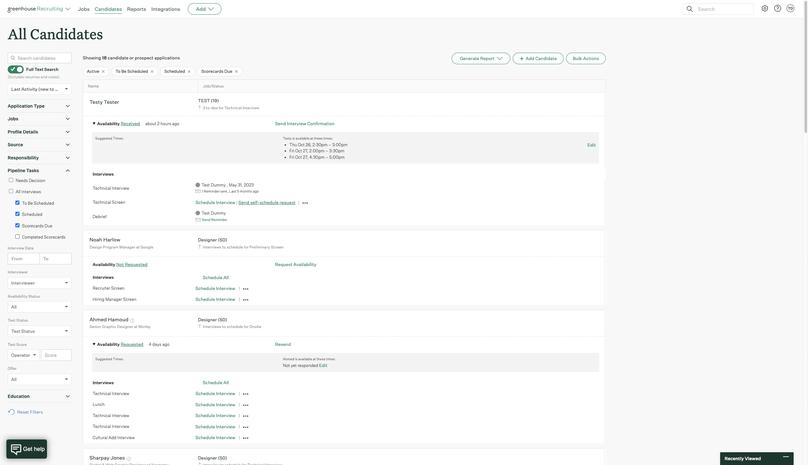 Task type: vqa. For each thing, say whether or not it's contained in the screenshot.
the top Manager
yes



Task type: describe. For each thing, give the bounding box(es) containing it.
times: for resend
[[326, 357, 336, 362]]

last activity (new to old)
[[11, 86, 63, 92]]

schedule all link for resend
[[203, 380, 229, 386]]

filters
[[30, 410, 43, 415]]

noah harlow link
[[90, 237, 120, 244]]

7 schedule interview from the top
[[196, 435, 236, 441]]

viewed
[[746, 457, 762, 462]]

Score number field
[[41, 350, 72, 362]]

1 technical interview from the top
[[93, 186, 129, 191]]

all interviews
[[16, 189, 41, 195]]

reminder inside the test dummy send reminder
[[211, 218, 227, 222]]

request availability
[[275, 262, 317, 268]]

technical up technical screen
[[93, 186, 111, 191]]

actions
[[584, 56, 600, 61]]

suggested for requested
[[95, 357, 112, 362]]

edit inside testy is available at these times: edit
[[588, 142, 597, 148]]

scheduled right scheduled checkbox
[[22, 212, 42, 217]]

0 horizontal spatial due
[[45, 223, 52, 229]]

or
[[130, 55, 134, 61]]

pipeline tasks
[[8, 168, 39, 173]]

sharpay
[[90, 455, 110, 462]]

0 horizontal spatial add
[[109, 436, 117, 441]]

for for send interview confirmation
[[219, 106, 224, 110]]

7 schedule interview link from the top
[[196, 424, 236, 430]]

needs
[[16, 178, 28, 183]]

1 vertical spatial scorecards due
[[22, 223, 52, 229]]

times: for requested
[[113, 357, 124, 362]]

at for senior graphic designer at morley
[[134, 325, 138, 330]]

5 schedule interview from the top
[[196, 413, 236, 419]]

schedule for 5th schedule interview link from the top
[[196, 402, 215, 408]]

edit inside ahmed is available at these times: not yet responded edit
[[319, 363, 328, 369]]

technical for 7th schedule interview link from the top of the page
[[93, 425, 111, 430]]

designer for designer (50) interviews to schedule for preliminary screen
[[198, 237, 217, 243]]

2 horizontal spatial send
[[275, 121, 286, 126]]

add for add candidate
[[526, 56, 535, 61]]

5
[[237, 190, 239, 194]]

request
[[280, 200, 296, 205]]

send self-schedule request link
[[239, 200, 296, 205]]

google
[[141, 245, 153, 250]]

jones
[[111, 455, 125, 462]]

hiring manager screen
[[93, 297, 137, 302]]

1 horizontal spatial due
[[225, 69, 233, 74]]

text
[[35, 67, 43, 72]]

available for resend
[[299, 357, 312, 362]]

1 horizontal spatial jobs
[[78, 6, 90, 12]]

0 vertical spatial –
[[329, 142, 332, 147]]

profile details
[[8, 129, 38, 135]]

0 horizontal spatial to
[[22, 201, 27, 206]]

months
[[240, 190, 252, 194]]

application
[[8, 103, 33, 109]]

graphic
[[102, 325, 116, 330]]

1 27, from the top
[[303, 149, 309, 154]]

3:00pm
[[333, 142, 348, 147]]

schedule for schedule all link related to resend
[[203, 380, 223, 386]]

2
[[157, 121, 160, 126]]

schedule for third schedule interview link from the top
[[196, 297, 215, 302]]

search
[[44, 67, 59, 72]]

at for ahmed is available at these times: not yet responded edit
[[313, 357, 316, 362]]

availability inside availability not requested
[[93, 262, 115, 268]]

test status element
[[8, 318, 72, 342]]

noah harlow design program manager at google
[[90, 237, 153, 250]]

scheduled down all interviews
[[34, 201, 54, 206]]

times: for received
[[113, 136, 124, 141]]

dos
[[212, 106, 218, 110]]

1 schedule interview link from the top
[[196, 200, 236, 205]]

2:00pm
[[310, 149, 325, 154]]

add candidate link
[[513, 53, 564, 64]]

0 vertical spatial schedule
[[260, 200, 279, 205]]

send reminder link
[[196, 218, 227, 222]]

hiring
[[93, 297, 104, 302]]

5:00pm
[[330, 155, 345, 160]]

self-
[[251, 200, 260, 205]]

1 vertical spatial interviewer
[[11, 280, 35, 286]]

designer (50) interviews to schedule for onsite
[[198, 317, 261, 330]]

designer (50)
[[198, 456, 227, 461]]

testy is available at these times: edit
[[283, 136, 597, 148]]

screen inside designer (50) interviews to schedule for preliminary screen
[[271, 245, 284, 250]]

manager inside noah harlow design program manager at google
[[119, 245, 135, 250]]

name
[[88, 84, 99, 89]]

test (19) 3 to-dos for technical interview
[[198, 98, 259, 110]]

offer
[[8, 367, 17, 371]]

application type
[[8, 103, 45, 109]]

1 vertical spatial test status
[[11, 329, 35, 334]]

generate
[[460, 56, 480, 61]]

is for resend
[[295, 357, 298, 362]]

3:30pm
[[330, 149, 345, 154]]

configure image
[[762, 4, 770, 12]]

status for test status
[[16, 318, 28, 323]]

td button
[[788, 4, 795, 12]]

1 fri from the top
[[290, 149, 295, 154]]

0 vertical spatial candidates
[[95, 6, 122, 12]]

schedule for not requested
[[227, 245, 243, 250]]

0 vertical spatial to be scheduled
[[116, 69, 148, 74]]

8 schedule interview link from the top
[[196, 435, 236, 441]]

these for resend
[[317, 357, 326, 362]]

availability not requested
[[93, 262, 148, 268]]

bulk actions
[[573, 56, 600, 61]]

and
[[41, 75, 47, 79]]

decision
[[29, 178, 45, 183]]

harlow
[[103, 237, 120, 243]]

3 to-dos for technical interview link
[[197, 105, 261, 111]]

to for last activity (new to old)
[[50, 86, 54, 92]]

1 schedule interview from the top
[[196, 286, 236, 291]]

schedule for resend
[[227, 325, 243, 330]]

recently
[[725, 457, 745, 462]]

add for add
[[196, 6, 206, 12]]

details
[[23, 129, 38, 135]]

add button
[[188, 3, 222, 15]]

interviewer element
[[8, 269, 72, 294]]

2 technical interview from the top
[[93, 392, 129, 397]]

schedule for schedule all link corresponding to not requested
[[203, 275, 223, 281]]

all candidates
[[8, 24, 103, 43]]

reports link
[[127, 6, 146, 12]]

1 horizontal spatial scorecards due
[[202, 69, 233, 74]]

from
[[12, 256, 23, 262]]

report
[[481, 56, 495, 61]]

about
[[145, 121, 156, 126]]

reports
[[127, 6, 146, 12]]

Scorecards Due checkbox
[[15, 223, 20, 228]]

0 vertical spatial requested
[[125, 262, 148, 268]]

technical for 3rd schedule interview link from the bottom
[[93, 414, 111, 419]]

times: for send interview confirmation
[[324, 136, 333, 141]]

2 vertical spatial oct
[[296, 155, 302, 160]]

availability down testy tester link
[[97, 121, 120, 126]]

dummy for ,
[[211, 183, 226, 188]]

testy for testy is available at these times: edit
[[283, 136, 292, 141]]

for for resend
[[244, 325, 249, 330]]

schedule for 7th schedule interview link from the top of the page
[[196, 424, 215, 430]]

request availability button
[[275, 262, 317, 268]]

debrief
[[93, 214, 107, 219]]

2 vertical spatial to
[[43, 256, 48, 262]]

2 27, from the top
[[303, 155, 309, 160]]

program
[[103, 245, 119, 250]]

1 vertical spatial be
[[28, 201, 33, 206]]

To Be Scheduled checkbox
[[15, 201, 20, 205]]

is for send interview confirmation
[[293, 136, 295, 141]]

1 vertical spatial candidates
[[30, 24, 103, 43]]

recruiter
[[93, 286, 110, 291]]

interviews inside designer (50) interviews to schedule for preliminary screen
[[203, 245, 222, 250]]

|
[[237, 200, 238, 205]]

1 vertical spatial requested
[[121, 342, 144, 347]]

availability down "graphic"
[[97, 342, 120, 347]]

reset filters
[[17, 410, 43, 415]]

2 fri from the top
[[290, 155, 295, 160]]

4 schedule interview link from the top
[[196, 391, 236, 397]]

26,
[[306, 142, 312, 147]]

senior
[[90, 325, 101, 330]]

may
[[229, 183, 237, 188]]

0 vertical spatial test status
[[8, 318, 28, 323]]

request
[[275, 262, 293, 268]]

0 vertical spatial be
[[121, 69, 127, 74]]

2023
[[244, 183, 254, 188]]

designer for designer (50)
[[198, 456, 217, 461]]

0 horizontal spatial edit link
[[319, 363, 328, 369]]

availability status
[[8, 294, 40, 299]]

onsite
[[250, 325, 261, 330]]

4
[[149, 342, 152, 347]]

0 vertical spatial not
[[116, 262, 124, 268]]

3
[[203, 106, 205, 110]]

lunch
[[93, 403, 105, 408]]

interviews to schedule for preliminary screen link
[[197, 244, 285, 250]]

1 horizontal spatial ago
[[172, 121, 180, 126]]

resend
[[275, 342, 291, 347]]



Task type: locate. For each thing, give the bounding box(es) containing it.
4:30pm
[[310, 155, 325, 160]]

1 vertical spatial to
[[22, 201, 27, 206]]

1 vertical spatial is
[[295, 357, 298, 362]]

2:30pm
[[313, 142, 328, 147]]

1 vertical spatial edit link
[[319, 363, 328, 369]]

availability down interviewer "element" at the bottom left
[[8, 294, 27, 299]]

designer inside designer (50) interviews to schedule for onsite
[[198, 317, 217, 323]]

these inside testy is available at these times: edit
[[314, 136, 323, 141]]

2 vertical spatial for
[[244, 325, 249, 330]]

6 schedule interview link from the top
[[196, 413, 236, 419]]

not down program
[[116, 262, 124, 268]]

Completed Scorecards checkbox
[[15, 235, 20, 239]]

0 vertical spatial times:
[[324, 136, 333, 141]]

times: inside ahmed is available at these times: not yet responded edit
[[326, 357, 336, 362]]

available for send interview confirmation
[[296, 136, 310, 141]]

27, down 26,
[[303, 149, 309, 154]]

is inside ahmed is available at these times: not yet responded edit
[[295, 357, 298, 362]]

candidate
[[536, 56, 557, 61]]

interviews inside designer (50) interviews to schedule for onsite
[[203, 325, 222, 330]]

schedule interview link
[[196, 200, 236, 205], [196, 286, 236, 291], [196, 297, 236, 302], [196, 391, 236, 397], [196, 402, 236, 408], [196, 413, 236, 419], [196, 424, 236, 430], [196, 435, 236, 441]]

suggested times: down received dropdown button
[[95, 136, 124, 141]]

3 schedule interview from the top
[[196, 391, 236, 397]]

test dummy                , may 31, 2023 1 reminder sent, last 5 months ago
[[202, 183, 260, 194]]

send inside the test dummy send reminder
[[202, 218, 211, 222]]

for
[[219, 106, 224, 110], [244, 245, 249, 250], [244, 325, 249, 330]]

technical interview up cultural add interview
[[93, 425, 129, 430]]

to left onsite at the left bottom of the page
[[222, 325, 226, 330]]

dummy for send
[[211, 211, 226, 216]]

1 horizontal spatial scorecards
[[44, 235, 66, 240]]

for inside test (19) 3 to-dos for technical interview
[[219, 106, 224, 110]]

jobs up profile
[[8, 116, 18, 122]]

– down 2:30pm
[[326, 149, 329, 154]]

integrations
[[151, 6, 180, 12]]

1 horizontal spatial to be scheduled
[[116, 69, 148, 74]]

schedule all for not requested
[[203, 275, 229, 281]]

these inside ahmed is available at these times: not yet responded edit
[[317, 357, 326, 362]]

test inside test dummy                , may 31, 2023 1 reminder sent, last 5 months ago
[[202, 183, 210, 188]]

confirmation
[[308, 121, 335, 126]]

0 vertical spatial these
[[314, 136, 323, 141]]

at inside testy is available at these times: edit
[[311, 136, 314, 141]]

bulk actions link
[[567, 53, 606, 64]]

jobs left the candidates link at top
[[78, 6, 90, 12]]

1 schedule all from the top
[[203, 275, 229, 281]]

designer inside designer (50) interviews to schedule for preliminary screen
[[198, 237, 217, 243]]

completed scorecards
[[22, 235, 66, 240]]

4 schedule interview from the top
[[196, 402, 236, 408]]

available inside ahmed is available at these times: not yet responded edit
[[299, 357, 312, 362]]

reset filters button
[[8, 407, 46, 418]]

all inside offer element
[[11, 377, 17, 382]]

to
[[50, 86, 54, 92], [222, 245, 226, 250], [222, 325, 226, 330]]

4 technical interview from the top
[[93, 425, 129, 430]]

scorecards up job/status
[[202, 69, 224, 74]]

interviewer
[[8, 270, 28, 275], [11, 280, 35, 286]]

add inside 'popup button'
[[196, 6, 206, 12]]

last activity (new to old) option
[[11, 86, 63, 92]]

1 vertical spatial schedule all link
[[203, 380, 229, 386]]

0 vertical spatial scorecards
[[202, 69, 224, 74]]

reminder inside test dummy                , may 31, 2023 1 reminder sent, last 5 months ago
[[204, 190, 220, 194]]

to down the send reminder link
[[222, 245, 226, 250]]

1 vertical spatial (50)
[[218, 317, 227, 323]]

dummy inside the test dummy send reminder
[[211, 211, 226, 216]]

send interview confirmation
[[275, 121, 335, 126]]

1 vertical spatial these
[[317, 357, 326, 362]]

not left yet
[[283, 364, 290, 369]]

technical for eighth schedule interview link from the bottom of the page
[[93, 200, 111, 205]]

technical right the dos
[[225, 106, 242, 110]]

schedule for 1st schedule interview link from the bottom of the page
[[196, 435, 215, 441]]

preliminary
[[250, 245, 270, 250]]

screen
[[112, 200, 125, 205], [271, 245, 284, 250], [111, 286, 125, 291], [123, 297, 137, 302]]

schedule left the preliminary
[[227, 245, 243, 250]]

1 horizontal spatial to
[[43, 256, 48, 262]]

technical interview down lunch
[[93, 414, 129, 419]]

schedule
[[196, 200, 215, 205], [203, 275, 223, 281], [196, 286, 215, 291], [196, 297, 215, 302], [203, 380, 223, 386], [196, 391, 215, 397], [196, 402, 215, 408], [196, 413, 215, 419], [196, 424, 215, 430], [196, 435, 215, 441]]

profile
[[8, 129, 22, 135]]

cultural
[[93, 436, 108, 441]]

2 horizontal spatial to
[[116, 69, 121, 74]]

2 vertical spatial –
[[326, 155, 329, 160]]

is up thu
[[293, 136, 295, 141]]

ahmed inside ahmed is available at these times: not yet responded edit
[[283, 357, 295, 362]]

operator
[[11, 353, 30, 358]]

candidates right jobs link
[[95, 6, 122, 12]]

0 vertical spatial status
[[28, 294, 40, 299]]

ahmed
[[90, 317, 107, 323], [283, 357, 295, 362]]

test
[[198, 98, 210, 103]]

job/status
[[203, 84, 224, 89]]

dummy up sent,
[[211, 183, 226, 188]]

scorecards due up completed
[[22, 223, 52, 229]]

suggested for received
[[95, 136, 112, 141]]

3 schedule interview link from the top
[[196, 297, 236, 302]]

2 vertical spatial send
[[202, 218, 211, 222]]

hours
[[161, 121, 171, 126]]

available up responded
[[299, 357, 312, 362]]

schedule all for resend
[[203, 380, 229, 386]]

1 vertical spatial available
[[299, 357, 312, 362]]

cultural add interview
[[93, 436, 135, 441]]

1 vertical spatial for
[[244, 245, 249, 250]]

1 vertical spatial manager
[[105, 297, 122, 302]]

days
[[153, 342, 162, 347]]

1 vertical spatial jobs
[[8, 116, 18, 122]]

technical interview
[[93, 186, 129, 191], [93, 392, 129, 397], [93, 414, 129, 419], [93, 425, 129, 430]]

to left the old)
[[50, 86, 54, 92]]

tasks
[[26, 168, 39, 173]]

0 vertical spatial to
[[116, 69, 121, 74]]

technical inside test (19) 3 to-dos for technical interview
[[225, 106, 242, 110]]

1 horizontal spatial edit link
[[588, 142, 597, 148]]

1 vertical spatial ago
[[253, 190, 259, 194]]

2 vertical spatial schedule
[[227, 325, 243, 330]]

2 vertical spatial ago
[[162, 342, 170, 347]]

(50) for designer (50) interviews to schedule for onsite
[[218, 317, 227, 323]]

– up 3:30pm
[[329, 142, 332, 147]]

scheduled
[[127, 69, 148, 74], [165, 69, 185, 74], [34, 201, 54, 206], [22, 212, 42, 217]]

1 vertical spatial to be scheduled
[[22, 201, 54, 206]]

1 horizontal spatial be
[[121, 69, 127, 74]]

1 vertical spatial testy
[[283, 136, 292, 141]]

is up yet
[[295, 357, 298, 362]]

5 schedule interview link from the top
[[196, 402, 236, 408]]

available up 26,
[[296, 136, 310, 141]]

1 vertical spatial reminder
[[211, 218, 227, 222]]

prospect
[[135, 55, 154, 61]]

scorecards due
[[202, 69, 233, 74], [22, 223, 52, 229]]

0 horizontal spatial ahmed
[[90, 317, 107, 323]]

offer element
[[8, 366, 72, 390]]

test status up test score on the left of the page
[[8, 318, 28, 323]]

(50) inside designer (50) interviews to schedule for onsite
[[218, 317, 227, 323]]

status down availability status element on the bottom of page
[[16, 318, 28, 323]]

technical for fifth schedule interview link from the bottom of the page
[[93, 392, 111, 397]]

status for all
[[28, 294, 40, 299]]

status down interviewer "element" at the bottom left
[[28, 294, 40, 299]]

availability status element
[[8, 294, 72, 318]]

1 vertical spatial times:
[[326, 357, 336, 362]]

last inside test dummy                , may 31, 2023 1 reminder sent, last 5 months ago
[[229, 190, 237, 194]]

manager right program
[[119, 245, 135, 250]]

scorecards up completed
[[22, 223, 44, 229]]

0 horizontal spatial edit
[[319, 363, 328, 369]]

2 dummy from the top
[[211, 211, 226, 216]]

requested down google
[[125, 262, 148, 268]]

0 horizontal spatial to be scheduled
[[22, 201, 54, 206]]

interview date
[[8, 246, 34, 251]]

1 vertical spatial add
[[526, 56, 535, 61]]

last left 5
[[229, 190, 237, 194]]

ahmed hamoud has been in onsite for more than 21 days image
[[130, 319, 135, 323]]

send
[[275, 121, 286, 126], [239, 200, 250, 205], [202, 218, 211, 222]]

2 (50) from the top
[[218, 317, 227, 323]]

schedule all
[[203, 275, 229, 281], [203, 380, 229, 386]]

requested
[[125, 262, 148, 268], [121, 342, 144, 347]]

0 vertical spatial reminder
[[204, 190, 220, 194]]

dummy inside test dummy                , may 31, 2023 1 reminder sent, last 5 months ago
[[211, 183, 226, 188]]

Search candidates field
[[8, 53, 72, 63]]

0 vertical spatial ago
[[172, 121, 180, 126]]

sharpay jones
[[90, 455, 125, 462]]

reminder down sent,
[[211, 218, 227, 222]]

ahmed up senior
[[90, 317, 107, 323]]

is inside testy is available at these times: edit
[[293, 136, 295, 141]]

sharpay jones has been in technical interview for more than 14 days image
[[126, 458, 132, 462]]

0 vertical spatial fri
[[290, 149, 295, 154]]

schedule for fifth schedule interview link from the bottom of the page
[[196, 391, 215, 397]]

test inside the test dummy send reminder
[[202, 211, 210, 216]]

ago down 2023
[[253, 190, 259, 194]]

0 vertical spatial schedule all
[[203, 275, 229, 281]]

1 horizontal spatial add
[[196, 6, 206, 12]]

0 vertical spatial send
[[275, 121, 286, 126]]

1 vertical spatial 27,
[[303, 155, 309, 160]]

generate report
[[460, 56, 495, 61]]

1 vertical spatial schedule
[[227, 245, 243, 250]]

sharpay jones link
[[90, 455, 125, 463]]

1 suggested from the top
[[95, 136, 112, 141]]

showing 18 candidate or prospect applications
[[83, 55, 180, 61]]

2 vertical spatial status
[[21, 329, 35, 334]]

for inside designer (50) interviews to schedule for onsite
[[244, 325, 249, 330]]

0 horizontal spatial last
[[11, 86, 20, 92]]

candidates down jobs link
[[30, 24, 103, 43]]

suggested times: down "requested" dropdown button
[[95, 357, 124, 362]]

1 vertical spatial edit
[[319, 363, 328, 369]]

1 horizontal spatial ahmed
[[283, 357, 295, 362]]

to be scheduled down all interviews
[[22, 201, 54, 206]]

full text search (includes resumes and notes)
[[8, 67, 59, 79]]

ahmed up yet
[[283, 357, 295, 362]]

scheduled down applications
[[165, 69, 185, 74]]

0 horizontal spatial not
[[116, 262, 124, 268]]

1
[[202, 190, 203, 194]]

0 vertical spatial suggested
[[95, 136, 112, 141]]

(19)
[[211, 98, 219, 103]]

All Interviews checkbox
[[9, 189, 13, 194]]

schedule for 2nd schedule interview link from the top of the page
[[196, 286, 215, 291]]

score
[[16, 342, 27, 347]]

schedule for 3rd schedule interview link from the bottom
[[196, 413, 215, 419]]

for left onsite at the left bottom of the page
[[244, 325, 249, 330]]

bulk
[[573, 56, 583, 61]]

0 horizontal spatial testy
[[90, 99, 103, 105]]

type
[[34, 103, 45, 109]]

scorecards due up job/status
[[202, 69, 233, 74]]

times: down received dropdown button
[[113, 136, 124, 141]]

at up responded
[[313, 357, 316, 362]]

2 schedule interview link from the top
[[196, 286, 236, 291]]

all inside availability status element
[[11, 305, 17, 310]]

test score
[[8, 342, 27, 347]]

edit link
[[588, 142, 597, 148], [319, 363, 328, 369]]

testy left tester
[[90, 99, 103, 105]]

pipeline
[[8, 168, 25, 173]]

available inside testy is available at these times: edit
[[296, 136, 310, 141]]

at inside ahmed is available at these times: not yet responded edit
[[313, 357, 316, 362]]

3 (50) from the top
[[218, 456, 227, 461]]

needs decision
[[16, 178, 45, 183]]

last down (includes
[[11, 86, 20, 92]]

to-
[[206, 106, 212, 110]]

2 vertical spatial (50)
[[218, 456, 227, 461]]

schedule left request
[[260, 200, 279, 205]]

1 horizontal spatial is
[[295, 357, 298, 362]]

interviews to schedule for onsite link
[[197, 324, 263, 330]]

0 horizontal spatial scorecards
[[22, 223, 44, 229]]

0 vertical spatial 27,
[[303, 149, 309, 154]]

to down candidate at the left of page
[[116, 69, 121, 74]]

1 suggested times: from the top
[[95, 136, 124, 141]]

be down all interviews
[[28, 201, 33, 206]]

recruiter screen
[[93, 286, 125, 291]]

reset
[[17, 410, 29, 415]]

these for send interview confirmation
[[314, 136, 323, 141]]

schedule inside designer (50) interviews to schedule for preliminary screen
[[227, 245, 243, 250]]

source
[[8, 142, 23, 148]]

resumes
[[25, 75, 40, 79]]

at for testy is available at these times: edit
[[311, 136, 314, 141]]

manager
[[119, 245, 135, 250], [105, 297, 122, 302]]

0 vertical spatial for
[[219, 106, 224, 110]]

0 vertical spatial times:
[[113, 136, 124, 141]]

2 horizontal spatial scorecards
[[202, 69, 224, 74]]

at down ahmed hamoud has been in onsite for more than 21 days icon
[[134, 325, 138, 330]]

to right to be scheduled checkbox
[[22, 201, 27, 206]]

ahmed is available at these times: not yet responded edit
[[283, 357, 336, 369]]

not inside ahmed is available at these times: not yet responded edit
[[283, 364, 290, 369]]

candidate reports are now available! apply filters and select "view in app" element
[[452, 53, 511, 64]]

date
[[25, 246, 34, 251]]

0 vertical spatial oct
[[298, 142, 305, 147]]

3 technical interview from the top
[[93, 414, 129, 419]]

(includes
[[8, 75, 24, 79]]

1 vertical spatial send
[[239, 200, 250, 205]]

2 horizontal spatial add
[[526, 56, 535, 61]]

schedule inside designer (50) interviews to schedule for onsite
[[227, 325, 243, 330]]

2 schedule interview from the top
[[196, 297, 236, 302]]

dummy up the send reminder link
[[211, 211, 226, 216]]

to for designer (50) interviews to schedule for onsite
[[222, 325, 226, 330]]

to down completed scorecards
[[43, 256, 48, 262]]

0 horizontal spatial ago
[[162, 342, 170, 347]]

to inside designer (50) interviews to schedule for onsite
[[222, 325, 226, 330]]

27, left the 4:30pm
[[303, 155, 309, 160]]

scheduled down or
[[127, 69, 148, 74]]

at inside noah harlow design program manager at google
[[136, 245, 140, 250]]

greenhouse recruiting image
[[8, 5, 65, 13]]

noah
[[90, 237, 102, 243]]

not requested button
[[116, 262, 148, 268]]

4 days ago
[[149, 342, 170, 347]]

2 suggested from the top
[[95, 357, 112, 362]]

schedule
[[260, 200, 279, 205], [227, 245, 243, 250], [227, 325, 243, 330]]

0 vertical spatial suggested times:
[[95, 136, 124, 141]]

1 vertical spatial status
[[16, 318, 28, 323]]

interviewer down "from"
[[8, 270, 28, 275]]

Search text field
[[697, 4, 749, 14]]

checkmark image
[[11, 67, 15, 71]]

full
[[26, 67, 34, 72]]

1 horizontal spatial not
[[283, 364, 290, 369]]

technical screen
[[93, 200, 125, 205]]

to be scheduled down or
[[116, 69, 148, 74]]

1 vertical spatial ahmed
[[283, 357, 295, 362]]

for inside designer (50) interviews to schedule for preliminary screen
[[244, 245, 249, 250]]

suggested times: for received
[[95, 136, 124, 141]]

designer for designer (50) interviews to schedule for onsite
[[198, 317, 217, 323]]

schedule all link for not requested
[[203, 275, 229, 281]]

1 (50) from the top
[[218, 237, 227, 243]]

availability
[[97, 121, 120, 126], [294, 262, 317, 268], [93, 262, 115, 268], [8, 294, 27, 299], [97, 342, 120, 347]]

notes)
[[48, 75, 59, 79]]

0 vertical spatial last
[[11, 86, 20, 92]]

testy for testy tester
[[90, 99, 103, 105]]

to inside designer (50) interviews to schedule for preliminary screen
[[222, 245, 226, 250]]

technical interview up technical screen
[[93, 186, 129, 191]]

0 vertical spatial due
[[225, 69, 233, 74]]

reminder right 1
[[204, 190, 220, 194]]

ago right days in the left bottom of the page
[[162, 342, 170, 347]]

manager down the recruiter screen
[[105, 297, 122, 302]]

be down candidate at the left of page
[[121, 69, 127, 74]]

test status up score
[[11, 329, 35, 334]]

0 horizontal spatial send
[[202, 218, 211, 222]]

1 dummy from the top
[[211, 183, 226, 188]]

Scheduled checkbox
[[15, 212, 20, 216]]

technical down lunch
[[93, 414, 111, 419]]

0 vertical spatial edit link
[[588, 142, 597, 148]]

2 suggested times: from the top
[[95, 357, 124, 362]]

sent,
[[221, 190, 229, 194]]

27,
[[303, 149, 309, 154], [303, 155, 309, 160]]

1 vertical spatial oct
[[296, 149, 302, 154]]

schedule interview | send self-schedule request
[[196, 200, 296, 205]]

0 horizontal spatial is
[[293, 136, 295, 141]]

technical interview up lunch
[[93, 392, 129, 397]]

test
[[202, 183, 210, 188], [202, 211, 210, 216], [8, 318, 16, 323], [11, 329, 20, 334], [8, 342, 16, 347]]

ago right hours
[[172, 121, 180, 126]]

times:
[[113, 136, 124, 141], [113, 357, 124, 362]]

testy up thu
[[283, 136, 292, 141]]

status up score
[[21, 329, 35, 334]]

times: inside testy is available at these times: edit
[[324, 136, 333, 141]]

senior graphic designer at morley
[[90, 325, 151, 330]]

2 schedule all link from the top
[[203, 380, 229, 386]]

availability right request
[[294, 262, 317, 268]]

technical up cultural
[[93, 425, 111, 430]]

1 schedule all link from the top
[[203, 275, 229, 281]]

these up 2:30pm
[[314, 136, 323, 141]]

technical up the debrief
[[93, 200, 111, 205]]

technical up lunch
[[93, 392, 111, 397]]

1 times: from the top
[[113, 136, 124, 141]]

times: down "requested" dropdown button
[[113, 357, 124, 362]]

to for designer (50) interviews to schedule for preliminary screen
[[222, 245, 226, 250]]

ahmed for ahmed is available at these times: not yet responded edit
[[283, 357, 295, 362]]

suggested times:
[[95, 136, 124, 141], [95, 357, 124, 362]]

1 vertical spatial schedule all
[[203, 380, 229, 386]]

0 horizontal spatial scorecards due
[[22, 223, 52, 229]]

– right the 4:30pm
[[326, 155, 329, 160]]

reminder
[[204, 190, 220, 194], [211, 218, 227, 222]]

about 2 hours ago
[[145, 121, 180, 126]]

times:
[[324, 136, 333, 141], [326, 357, 336, 362]]

0 vertical spatial dummy
[[211, 183, 226, 188]]

1 horizontal spatial edit
[[588, 142, 597, 148]]

1 vertical spatial –
[[326, 149, 329, 154]]

requested left 4
[[121, 342, 144, 347]]

suggested times: for requested
[[95, 357, 124, 362]]

1 vertical spatial last
[[229, 190, 237, 194]]

Needs Decision checkbox
[[9, 178, 13, 182]]

at up 26,
[[311, 136, 314, 141]]

0 vertical spatial interviewer
[[8, 270, 28, 275]]

for right the dos
[[219, 106, 224, 110]]

at left google
[[136, 245, 140, 250]]

1 horizontal spatial testy
[[283, 136, 292, 141]]

interview inside test (19) 3 to-dos for technical interview
[[243, 106, 259, 110]]

jobs
[[78, 6, 90, 12], [8, 116, 18, 122]]

candidates
[[95, 6, 122, 12], [30, 24, 103, 43]]

1 vertical spatial suggested times:
[[95, 357, 124, 362]]

schedule left onsite at the left bottom of the page
[[227, 325, 243, 330]]

scorecards right completed
[[44, 235, 66, 240]]

(50) for designer (50) interviews to schedule for preliminary screen
[[218, 237, 227, 243]]

these up responded
[[317, 357, 326, 362]]

testy inside testy is available at these times: edit
[[283, 136, 292, 141]]

ago inside test dummy                , may 31, 2023 1 reminder sent, last 5 months ago
[[253, 190, 259, 194]]

(50) inside designer (50) interviews to schedule for preliminary screen
[[218, 237, 227, 243]]

interviewer up "availability status" at the left
[[11, 280, 35, 286]]

6 schedule interview from the top
[[196, 424, 236, 430]]

2 schedule all from the top
[[203, 380, 229, 386]]

all
[[8, 24, 27, 43], [16, 189, 21, 195], [224, 275, 229, 281], [11, 305, 17, 310], [11, 377, 17, 382], [224, 380, 229, 386]]

2 horizontal spatial ago
[[253, 190, 259, 194]]

ahmed for ahmed hamoud
[[90, 317, 107, 323]]

1 vertical spatial due
[[45, 223, 52, 229]]

1 vertical spatial scorecards
[[22, 223, 44, 229]]

design
[[90, 245, 102, 250]]

for left the preliminary
[[244, 245, 249, 250]]

(50) for designer (50)
[[218, 456, 227, 461]]

2 times: from the top
[[113, 357, 124, 362]]

availability down program
[[93, 262, 115, 268]]



